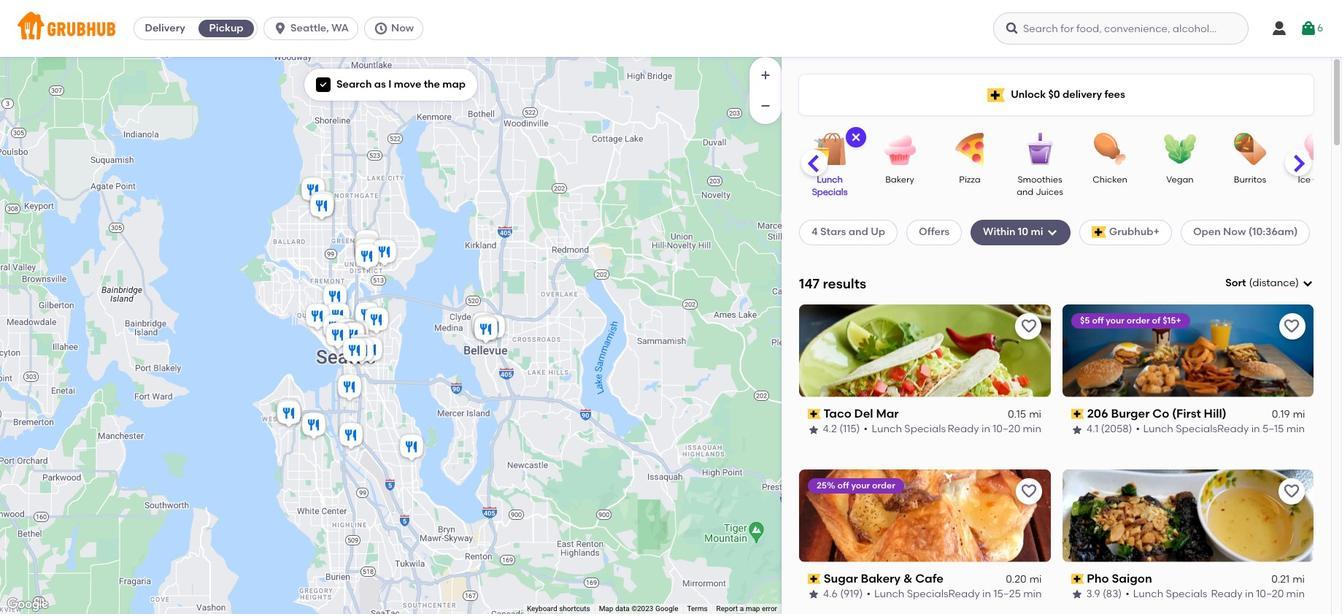 Task type: locate. For each thing, give the bounding box(es) containing it.
1 horizontal spatial subscription pass image
[[1072, 574, 1085, 584]]

0 vertical spatial off
[[1092, 315, 1104, 326]]

1 vertical spatial grubhub plus flag logo image
[[1092, 227, 1107, 238]]

subscription pass image left sugar
[[808, 574, 821, 584]]

star icon image
[[808, 424, 820, 436], [1072, 424, 1083, 436], [808, 589, 820, 601], [1072, 589, 1083, 601]]

0 horizontal spatial subscription pass image
[[808, 409, 821, 419]]

0 horizontal spatial now
[[391, 22, 414, 34]]

pickup button
[[196, 17, 257, 40]]

0 horizontal spatial and
[[849, 226, 869, 238]]

order left of
[[1127, 315, 1150, 326]]

bakery
[[886, 175, 915, 185], [861, 572, 901, 585]]

ready in 10–20 min down 0.15
[[949, 423, 1042, 436]]

10–20 for pho saigon
[[1257, 588, 1285, 600]]

map
[[599, 605, 614, 613]]

0 horizontal spatial 10–20
[[994, 423, 1021, 436]]

• lunch specials down mar
[[865, 423, 947, 436]]

ready in 10–20 min
[[949, 423, 1042, 436], [1212, 588, 1306, 600]]

smoothies and juices image
[[1015, 133, 1066, 165]]

1 vertical spatial now
[[1224, 226, 1247, 238]]

1 save this restaurant image from the top
[[1284, 318, 1301, 335]]

lunch inside lunch specials
[[817, 175, 843, 185]]

)
[[1296, 277, 1300, 289]]

min
[[1024, 423, 1042, 436], [1287, 423, 1306, 436], [1024, 588, 1042, 600], [1287, 588, 1306, 600]]

india's quick bites image
[[320, 282, 349, 314]]

mi right '0.19'
[[1293, 408, 1306, 421]]

1 horizontal spatial and
[[1017, 187, 1034, 197]]

0.20 mi
[[1006, 573, 1042, 586]]

0 vertical spatial grubhub plus flag logo image
[[988, 88, 1006, 102]]

proceed to checkout
[[1168, 561, 1274, 573]]

0 vertical spatial and
[[1017, 187, 1034, 197]]

pho saigon logo image
[[1063, 469, 1314, 562]]

order for burger
[[1127, 315, 1150, 326]]

0 vertical spatial map
[[443, 78, 466, 91]]

deli shez cafe image
[[320, 312, 349, 344]]

proceed
[[1168, 561, 1210, 573]]

map right the
[[443, 78, 466, 91]]

lunch for pho saigon
[[1134, 588, 1164, 600]]

0 vertical spatial subscription pass image
[[1072, 409, 1085, 419]]

3.9
[[1087, 588, 1101, 600]]

your right 25% on the right bottom of the page
[[852, 480, 871, 490]]

your for bakery
[[852, 480, 871, 490]]

pho saigon
[[1087, 572, 1153, 585]]

off right 25% on the right bottom of the page
[[838, 480, 850, 490]]

now right open
[[1224, 226, 1247, 238]]

papa johns image
[[362, 305, 391, 337]]

0 vertical spatial subscription pass image
[[808, 409, 821, 419]]

10–20 down 0.15
[[994, 423, 1021, 436]]

keyboard shortcuts
[[527, 605, 591, 613]]

0 vertical spatial 10–20
[[994, 423, 1021, 436]]

mi right 0.15
[[1030, 408, 1042, 421]]

1 horizontal spatial off
[[1092, 315, 1104, 326]]

0 vertical spatial save this restaurant image
[[1021, 318, 1038, 335]]

search as i move the map
[[337, 78, 466, 91]]

2 save this restaurant image from the top
[[1021, 482, 1038, 500]]

$0
[[1049, 88, 1061, 101]]

ready for pho saigon
[[1212, 588, 1243, 600]]

now up search as i move the map
[[391, 22, 414, 34]]

taco del mar
[[824, 407, 900, 420]]

0.19 mi
[[1272, 408, 1306, 421]]

0 vertical spatial ready in 10–20 min
[[949, 423, 1042, 436]]

1 vertical spatial your
[[852, 480, 871, 490]]

within
[[984, 226, 1016, 238]]

subscription pass image
[[808, 409, 821, 419], [1072, 574, 1085, 584]]

min down 0.15 mi
[[1024, 423, 1042, 436]]

jucivana image
[[347, 332, 376, 364]]

order right 25% on the right bottom of the page
[[873, 480, 896, 490]]

grubhub plus flag logo image for unlock $0 delivery fees
[[988, 88, 1006, 102]]

svg image
[[319, 80, 328, 89], [851, 131, 862, 143]]

None field
[[1226, 276, 1314, 291]]

off
[[1092, 315, 1104, 326], [838, 480, 850, 490]]

• lunch specials down (first
[[1136, 423, 1218, 436]]

in for sugar bakery & cafe
[[983, 588, 992, 600]]

147
[[800, 275, 820, 292]]

ready for 206 burger co (first hill)
[[1218, 423, 1250, 436]]

min for mar
[[1024, 423, 1042, 436]]

1 vertical spatial 10–20
[[1257, 588, 1285, 600]]

Search for food, convenience, alcohol... search field
[[994, 12, 1249, 45]]

min down 0.20 mi
[[1024, 588, 1042, 600]]

1 vertical spatial subscription pass image
[[1072, 574, 1085, 584]]

1 vertical spatial svg image
[[851, 131, 862, 143]]

• down del
[[865, 423, 869, 436]]

ready in 10–20 min for taco del mar
[[949, 423, 1042, 436]]

mi right 0.20 on the right of page
[[1030, 573, 1042, 586]]

0 horizontal spatial grubhub plus flag logo image
[[988, 88, 1006, 102]]

taco
[[824, 407, 852, 420]]

burritos
[[1235, 175, 1267, 185]]

• lunch specials for co
[[1136, 423, 1218, 436]]

1 horizontal spatial subscription pass image
[[1072, 409, 1085, 419]]

report a map error link
[[717, 605, 778, 613]]

subscription pass image left "206"
[[1072, 409, 1085, 419]]

0 horizontal spatial svg image
[[319, 80, 328, 89]]

star icon image for pho saigon
[[1072, 589, 1083, 601]]

subscription pass image for sugar bakery & cafe
[[808, 574, 821, 584]]

market diner image
[[323, 320, 352, 352]]

0 horizontal spatial ready in 10–20 min
[[949, 423, 1042, 436]]

1 horizontal spatial map
[[746, 605, 761, 613]]

sugar bakery & cafe logo image
[[800, 469, 1051, 562]]

co
[[1153, 407, 1170, 420]]

great american diner bar image
[[274, 398, 303, 430]]

1 vertical spatial and
[[849, 226, 869, 238]]

save this restaurant image down 5–15
[[1284, 482, 1301, 500]]

save this restaurant image
[[1021, 318, 1038, 335], [1021, 482, 1038, 500]]

specials for sugar bakery & cafe
[[908, 588, 949, 600]]

the
[[424, 78, 440, 91]]

0 vertical spatial svg image
[[319, 80, 328, 89]]

save this restaurant image down )
[[1284, 318, 1301, 335]]

• down burger
[[1136, 423, 1140, 436]]

up
[[871, 226, 886, 238]]

thanh vi restaurant image
[[352, 241, 382, 273]]

north star diner & shanghai room image
[[308, 189, 337, 221]]

off for 206
[[1092, 315, 1104, 326]]

1 horizontal spatial svg image
[[851, 131, 862, 143]]

svg image left bakery image
[[851, 131, 862, 143]]

memo's mexican food image
[[352, 233, 381, 265]]

in for pho saigon
[[1246, 588, 1255, 600]]

map
[[443, 78, 466, 91], [746, 605, 761, 613]]

min down the 0.19 mi
[[1287, 423, 1306, 436]]

mi for 206 burger co (first hill)
[[1293, 408, 1306, 421]]

lunch down sugar bakery & cafe
[[875, 588, 905, 600]]

grubhub plus flag logo image
[[988, 88, 1006, 102], [1092, 227, 1107, 238]]

subscription pass image left pho
[[1072, 574, 1085, 584]]

star icon image left 4.6
[[808, 589, 820, 601]]

ready for taco del mar
[[949, 423, 980, 436]]

error
[[762, 605, 778, 613]]

off right $5
[[1092, 315, 1104, 326]]

147 results
[[800, 275, 867, 292]]

6 button
[[1301, 15, 1324, 42]]

0 horizontal spatial your
[[852, 480, 871, 490]]

10–20 down 0.21
[[1257, 588, 1285, 600]]

cream
[[1314, 175, 1343, 185]]

•
[[865, 423, 869, 436], [1136, 423, 1140, 436], [867, 588, 871, 600], [1126, 588, 1130, 600]]

1 horizontal spatial ready in 10–20 min
[[1212, 588, 1306, 600]]

order
[[1127, 315, 1150, 326], [873, 480, 896, 490]]

0.21
[[1272, 573, 1290, 586]]

thanh vi image
[[347, 335, 376, 367]]

lunch for taco del mar
[[872, 423, 903, 436]]

now inside button
[[391, 22, 414, 34]]

seattle,
[[291, 22, 329, 34]]

ice
[[1299, 175, 1312, 185]]

• lunch specials down & on the bottom right of page
[[867, 588, 949, 600]]

1 vertical spatial order
[[873, 480, 896, 490]]

0 horizontal spatial order
[[873, 480, 896, 490]]

lunch
[[817, 175, 843, 185], [872, 423, 903, 436], [1144, 423, 1174, 436], [875, 588, 905, 600], [1134, 588, 1164, 600]]

bakery left & on the bottom right of page
[[861, 572, 901, 585]]

save this restaurant button
[[1016, 313, 1042, 339], [1279, 313, 1306, 339], [1016, 478, 1042, 504], [1279, 478, 1306, 504]]

star icon image for 206 burger co (first hill)
[[1072, 424, 1083, 436]]

patty's eggnest image
[[298, 175, 328, 207]]

save this restaurant image
[[1284, 318, 1301, 335], [1284, 482, 1301, 500]]

(10:36am)
[[1249, 226, 1299, 238]]

and left up
[[849, 226, 869, 238]]

0 vertical spatial order
[[1127, 315, 1150, 326]]

0 vertical spatial now
[[391, 22, 414, 34]]

now button
[[364, 17, 430, 40]]

10
[[1019, 226, 1029, 238]]

terms link
[[688, 605, 708, 613]]

star icon image left 4.1
[[1072, 424, 1083, 436]]

• for bakery
[[867, 588, 871, 600]]

1 horizontal spatial 10–20
[[1257, 588, 1285, 600]]

keyboard shortcuts button
[[527, 604, 591, 614]]

&
[[904, 572, 913, 585]]

1 horizontal spatial your
[[1106, 315, 1125, 326]]

map right a
[[746, 605, 761, 613]]

ice cream
[[1299, 175, 1343, 185]]

0 horizontal spatial subscription pass image
[[808, 574, 821, 584]]

1 vertical spatial save this restaurant image
[[1021, 482, 1038, 500]]

1 vertical spatial ready in 10–20 min
[[1212, 588, 1306, 600]]

(83)
[[1103, 588, 1123, 600]]

map data ©2023 google
[[599, 605, 679, 613]]

subscription pass image for 206 burger co (first hill)
[[1072, 409, 1085, 419]]

your right $5
[[1106, 315, 1125, 326]]

0 vertical spatial save this restaurant image
[[1284, 318, 1301, 335]]

subscription pass image left taco
[[808, 409, 821, 419]]

lunch down 206 burger co (first hill)
[[1144, 423, 1174, 436]]

subscription pass image
[[1072, 409, 1085, 419], [808, 574, 821, 584]]

ready
[[949, 423, 980, 436], [1218, 423, 1250, 436], [949, 588, 981, 600], [1212, 588, 1243, 600]]

1 horizontal spatial grubhub plus flag logo image
[[1092, 227, 1107, 238]]

svg image inside 6 button
[[1301, 20, 1318, 37]]

svg image
[[1271, 20, 1289, 37], [1301, 20, 1318, 37], [273, 21, 288, 36], [374, 21, 388, 36], [1006, 21, 1020, 36], [1047, 227, 1059, 238], [1303, 278, 1314, 289]]

0.15 mi
[[1009, 408, 1042, 421]]

3.9 (83)
[[1087, 588, 1123, 600]]

jewel of india image
[[352, 235, 382, 267]]

taco del mar logo image
[[800, 304, 1051, 397]]

• right (83)
[[1126, 588, 1130, 600]]

grubhub plus flag logo image left grubhub+
[[1092, 227, 1107, 238]]

25%
[[817, 480, 836, 490]]

1 vertical spatial off
[[838, 480, 850, 490]]

1 vertical spatial save this restaurant image
[[1284, 482, 1301, 500]]

1 horizontal spatial order
[[1127, 315, 1150, 326]]

your
[[1106, 315, 1125, 326], [852, 480, 871, 490]]

1 save this restaurant image from the top
[[1021, 318, 1038, 335]]

order for bakery
[[873, 480, 896, 490]]

now
[[391, 22, 414, 34], [1224, 226, 1247, 238]]

ice cream image
[[1295, 133, 1343, 165]]

lunch down the lunch specials image
[[817, 175, 843, 185]]

0.19
[[1272, 408, 1290, 421]]

• right (919)
[[867, 588, 871, 600]]

sushi kudasai image
[[479, 312, 508, 344]]

0 horizontal spatial off
[[838, 480, 850, 490]]

0 vertical spatial your
[[1106, 315, 1125, 326]]

specials for pho saigon
[[1167, 588, 1208, 600]]

sugar bakery & cafe
[[824, 572, 944, 585]]

grubhub plus flag logo image left the unlock
[[988, 88, 1006, 102]]

1 vertical spatial subscription pass image
[[808, 574, 821, 584]]

4 stars and up
[[812, 226, 886, 238]]

star icon image left 3.9
[[1072, 589, 1083, 601]]

lunch down saigon
[[1134, 588, 1164, 600]]

star icon image left 4.2
[[808, 424, 820, 436]]

mi right 0.21
[[1293, 573, 1306, 586]]

and
[[1017, 187, 1034, 197], [849, 226, 869, 238]]

bakery down bakery image
[[886, 175, 915, 185]]

• lunch specials for &
[[867, 588, 949, 600]]

10–20
[[994, 423, 1021, 436], [1257, 588, 1285, 600]]

chicken
[[1093, 175, 1128, 185]]

ready in 10–20 min down 0.21
[[1212, 588, 1306, 600]]

lunch down mar
[[872, 423, 903, 436]]

and down the smoothies
[[1017, 187, 1034, 197]]

google
[[656, 605, 679, 613]]

svg image left search
[[319, 80, 328, 89]]



Task type: describe. For each thing, give the bounding box(es) containing it.
shortcuts
[[560, 605, 591, 613]]

206 burger co (first hill) logo image
[[1063, 304, 1314, 397]]

min for &
[[1024, 588, 1042, 600]]

report
[[717, 605, 738, 613]]

saigon
[[1113, 572, 1153, 585]]

pho saigon image
[[338, 319, 368, 352]]

specials for 206 burger co (first hill)
[[1177, 423, 1218, 436]]

smoothies
[[1018, 175, 1063, 185]]

and inside smoothies and juices
[[1017, 187, 1034, 197]]

pho
[[1087, 572, 1110, 585]]

open
[[1194, 226, 1222, 238]]

pickup
[[209, 22, 244, 34]]

palermo pizza & pasta image
[[352, 300, 382, 332]]

6
[[1318, 22, 1324, 34]]

stars
[[821, 226, 847, 238]]

$5 off your order of $15+
[[1080, 315, 1182, 326]]

sort
[[1226, 277, 1247, 289]]

checkout
[[1225, 561, 1274, 573]]

del
[[855, 407, 874, 420]]

mi for sugar bakery & cafe
[[1030, 573, 1042, 586]]

hill)
[[1204, 407, 1227, 420]]

off for sugar
[[838, 480, 850, 490]]

unlock $0 delivery fees
[[1012, 88, 1126, 101]]

piroshki on madison image
[[342, 319, 371, 351]]

svg image inside the "now" button
[[374, 21, 388, 36]]

©2023
[[632, 605, 654, 613]]

vegan
[[1167, 175, 1194, 185]]

delivery
[[145, 22, 185, 34]]

subscription pass image for pho saigon
[[1072, 574, 1085, 584]]

star icon image for taco del mar
[[808, 424, 820, 436]]

hurry curry of tokyo image
[[323, 301, 352, 333]]

(2058)
[[1101, 423, 1133, 436]]

25% off your order
[[817, 480, 896, 490]]

delivery button
[[134, 17, 196, 40]]

bakery image
[[875, 133, 926, 165]]

results
[[823, 275, 867, 292]]

lunch for 206 burger co (first hill)
[[1144, 423, 1174, 436]]

fees
[[1105, 88, 1126, 101]]

2 save this restaurant image from the top
[[1284, 482, 1301, 500]]

sugar bakery & cafe image
[[338, 320, 368, 352]]

seattle, wa
[[291, 22, 349, 34]]

a
[[740, 605, 744, 613]]

costa's restaurant image
[[352, 236, 382, 268]]

romano pizza & pasta image
[[299, 410, 328, 442]]

• for del
[[865, 423, 869, 436]]

206 burger co (first hill)
[[1087, 407, 1227, 420]]

panda express image
[[469, 310, 498, 342]]

4.6
[[824, 588, 838, 600]]

(first
[[1172, 407, 1201, 420]]

offers
[[919, 226, 950, 238]]

your for burger
[[1106, 315, 1125, 326]]

grubhub+
[[1110, 226, 1160, 238]]

lunch specials image
[[805, 133, 856, 165]]

star icon image for sugar bakery & cafe
[[808, 589, 820, 601]]

to
[[1212, 561, 1223, 573]]

subscription pass image for taco del mar
[[808, 409, 821, 419]]

$5
[[1080, 315, 1090, 326]]

harried & hungry image
[[336, 420, 365, 452]]

ready in 10–20 min for pho saigon
[[1212, 588, 1306, 600]]

chu minh tofu & vegan deli image
[[347, 336, 376, 368]]

tropical smoothie cafe image
[[471, 313, 501, 345]]

minus icon image
[[759, 99, 773, 113]]

15–25
[[994, 588, 1022, 600]]

4.1
[[1087, 423, 1099, 436]]

none field containing sort
[[1226, 276, 1314, 291]]

map region
[[0, 0, 895, 614]]

plus icon image
[[759, 68, 773, 83]]

0.15
[[1009, 408, 1027, 421]]

of
[[1152, 315, 1161, 326]]

i
[[389, 78, 392, 91]]

0 horizontal spatial map
[[443, 78, 466, 91]]

206 burger co (first hill) image
[[338, 320, 367, 352]]

orient express image
[[335, 372, 364, 404]]

ready in 5–15 min
[[1218, 423, 1306, 436]]

pizza image
[[945, 133, 996, 165]]

mi for pho saigon
[[1293, 573, 1306, 586]]

(
[[1250, 277, 1253, 289]]

mar
[[877, 407, 900, 420]]

lunch for sugar bakery & cafe
[[875, 588, 905, 600]]

lunch specials
[[813, 175, 848, 197]]

distance
[[1253, 277, 1296, 289]]

kalia indian cuisine image
[[307, 191, 336, 223]]

mi for taco del mar
[[1030, 408, 1042, 421]]

report a map error
[[717, 605, 778, 613]]

subway® image
[[370, 237, 399, 269]]

5–15
[[1263, 423, 1285, 436]]

burger
[[1111, 407, 1150, 420]]

1 horizontal spatial now
[[1224, 226, 1247, 238]]

grubhub plus flag logo image for grubhub+
[[1092, 227, 1107, 238]]

• for burger
[[1136, 423, 1140, 436]]

sugar
[[824, 572, 859, 585]]

a pizza mart image
[[352, 227, 382, 260]]

4
[[812, 226, 818, 238]]

chicken image
[[1085, 133, 1136, 165]]

taco del mar image
[[332, 317, 361, 349]]

wa
[[332, 22, 349, 34]]

$15+
[[1163, 315, 1182, 326]]

delivery
[[1063, 88, 1103, 101]]

min down 0.21 mi
[[1287, 588, 1306, 600]]

pokeworks image
[[471, 314, 501, 347]]

• lunch specials down proceed
[[1126, 588, 1208, 600]]

in for taco del mar
[[983, 423, 991, 436]]

within 10 mi
[[984, 226, 1044, 238]]

(919)
[[841, 588, 863, 600]]

206
[[1087, 407, 1109, 420]]

ready in 15–25 min
[[949, 588, 1042, 600]]

asia bar-b-que image
[[340, 336, 369, 368]]

0 vertical spatial bakery
[[886, 175, 915, 185]]

1 vertical spatial map
[[746, 605, 761, 613]]

10–20 for taco del mar
[[994, 423, 1021, 436]]

juices
[[1036, 187, 1064, 197]]

svg image inside the seattle, wa button
[[273, 21, 288, 36]]

pizza
[[960, 175, 981, 185]]

seattle, wa button
[[264, 17, 364, 40]]

4.2
[[824, 423, 838, 436]]

vegan image
[[1155, 133, 1206, 165]]

cafe
[[916, 572, 944, 585]]

ready for sugar bakery & cafe
[[949, 588, 981, 600]]

stella deli and market image
[[303, 301, 332, 333]]

terms
[[688, 605, 708, 613]]

keyboard
[[527, 605, 558, 613]]

1 vertical spatial bakery
[[861, 572, 901, 585]]

specials for taco del mar
[[905, 423, 947, 436]]

in for 206 burger co (first hill)
[[1252, 423, 1261, 436]]

mi right 10
[[1032, 226, 1044, 238]]

data
[[616, 605, 630, 613]]

puerto vallarta image
[[273, 397, 303, 429]]

4.1 (2058)
[[1087, 423, 1133, 436]]

cheeky cafe image
[[356, 335, 385, 367]]

0.21 mi
[[1272, 573, 1306, 586]]

google image
[[4, 595, 52, 614]]

4.6 (919)
[[824, 588, 863, 600]]

min for co
[[1287, 423, 1306, 436]]

move
[[394, 78, 422, 91]]

(115)
[[840, 423, 861, 436]]

burritos image
[[1225, 133, 1276, 165]]

sort ( distance )
[[1226, 277, 1300, 289]]

proceed to checkout button
[[1123, 554, 1319, 581]]

• for saigon
[[1126, 588, 1130, 600]]

taqueria tehuacan image
[[397, 432, 426, 464]]

main navigation navigation
[[0, 0, 1343, 57]]

search
[[337, 78, 372, 91]]

unlock
[[1012, 88, 1047, 101]]

• lunch specials for mar
[[865, 423, 947, 436]]



Task type: vqa. For each thing, say whether or not it's contained in the screenshot.
"and"
yes



